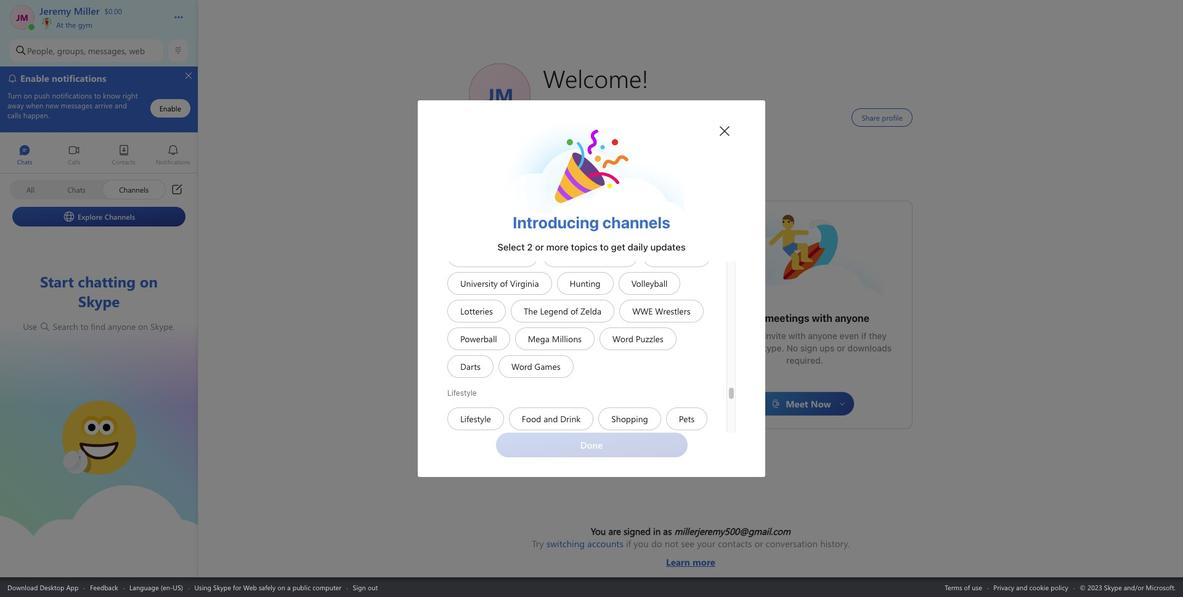 Task type: describe. For each thing, give the bounding box(es) containing it.
shopping
[[612, 414, 648, 425]]

powerball
[[460, 333, 497, 345]]

feedback link
[[90, 583, 118, 593]]

college transfers, channel image
[[448, 245, 538, 268]]

find
[[91, 321, 106, 333]]

0 horizontal spatial skype.
[[150, 321, 175, 333]]

word for word games
[[512, 361, 532, 373]]

cookie
[[1030, 583, 1049, 593]]

easy meetings with anyone
[[740, 313, 870, 324]]

desktop
[[40, 583, 64, 593]]

features
[[613, 337, 647, 348]]

food and drink
[[522, 414, 581, 425]]

word games
[[512, 361, 561, 373]]

even
[[840, 331, 859, 341]]

introducing
[[513, 213, 599, 232]]

wwe
[[633, 306, 653, 317]]

launch
[[540, 220, 569, 233]]

us)
[[173, 583, 183, 593]]

pets
[[679, 414, 695, 425]]

history.
[[821, 538, 850, 550]]

see
[[681, 538, 695, 550]]

if inside try switching accounts if you do not see your contacts or conversation history. learn more
[[626, 538, 631, 550]]

mega
[[528, 333, 550, 345]]

channels inside button
[[105, 212, 135, 222]]

what's
[[527, 319, 561, 330]]

language (en-us) link
[[130, 583, 183, 593]]

1 vertical spatial a
[[287, 583, 291, 593]]

university
[[460, 278, 498, 290]]

search to find anyone on skype.
[[51, 321, 175, 333]]

privacy
[[994, 583, 1015, 593]]

try switching accounts if you do not see your contacts or conversation history. learn more
[[532, 538, 850, 569]]

all
[[26, 185, 35, 194]]

safely
[[259, 583, 276, 593]]

drink
[[561, 414, 581, 425]]

public
[[293, 583, 311, 593]]

people, groups, messages, web
[[27, 45, 145, 56]]

switching accounts link
[[547, 538, 624, 550]]

virginia
[[510, 278, 539, 290]]

and for food and drink
[[544, 414, 558, 425]]

conversation
[[766, 538, 818, 550]]

thing!
[[629, 350, 653, 360]]

ucla bruins, channel image
[[643, 245, 711, 268]]

puzzles
[[636, 333, 664, 345]]

groups,
[[57, 45, 86, 56]]

the for gym
[[65, 20, 76, 30]]

share the invite with anyone even if they aren't on skype. no sign ups or downloads required.
[[718, 331, 894, 366]]

you
[[591, 526, 606, 538]]

for
[[233, 583, 241, 593]]

mansurfer
[[768, 214, 812, 227]]

anyone for with
[[835, 313, 870, 324]]

the inside stay up to date with the latest features and updates in skype. don't miss a thing!
[[573, 337, 586, 348]]

as
[[663, 526, 672, 538]]

0 vertical spatial channels
[[119, 185, 149, 194]]

the
[[524, 306, 538, 317]]

and for privacy and cookie policy
[[1017, 583, 1028, 593]]

download
[[7, 583, 38, 593]]

if inside share the invite with anyone even if they aren't on skype. no sign ups or downloads required.
[[862, 331, 867, 341]]

sign out link
[[353, 583, 378, 593]]

sign
[[353, 583, 366, 593]]

using skype for web safely on a public computer
[[194, 583, 342, 593]]

volleyball
[[632, 278, 668, 290]]

explore
[[78, 212, 103, 222]]

language (en-us)
[[130, 583, 183, 593]]

with inside share the invite with anyone even if they aren't on skype. no sign ups or downloads required.
[[789, 331, 806, 341]]

1 horizontal spatial in
[[586, 319, 595, 330]]

gym
[[78, 20, 92, 30]]

word for word puzzles
[[613, 333, 634, 345]]

sign out
[[353, 583, 378, 593]]

to inside stay up to date with the latest features and updates in skype. don't miss a thing!
[[522, 337, 531, 348]]

out
[[368, 583, 378, 593]]

invite
[[764, 331, 786, 341]]

0 horizontal spatial skype
[[213, 583, 231, 593]]

games
[[535, 361, 561, 373]]

wrestlers
[[655, 306, 691, 317]]

skype. inside share the invite with anyone even if they aren't on skype. no sign ups or downloads required.
[[757, 343, 785, 354]]

daily
[[628, 242, 648, 253]]

1 horizontal spatial updates
[[651, 242, 686, 253]]

hi
[[62, 401, 70, 414]]

ups
[[820, 343, 835, 354]]

channels
[[603, 213, 671, 232]]

people,
[[27, 45, 55, 56]]

0 vertical spatial on
[[138, 321, 148, 333]]

latest
[[588, 337, 611, 348]]

of for terms
[[964, 583, 970, 593]]

up
[[510, 337, 520, 348]]

terms of use link
[[945, 583, 983, 593]]

done button
[[496, 433, 688, 458]]

more inside try switching accounts if you do not see your contacts or conversation history. learn more
[[693, 557, 716, 569]]

or inside share the invite with anyone even if they aren't on skype. no sign ups or downloads required.
[[837, 343, 846, 354]]

in inside stay up to date with the latest features and updates in skype. don't miss a thing!
[[537, 350, 544, 360]]

and inside stay up to date with the latest features and updates in skype. don't miss a thing!
[[649, 337, 665, 348]]

0 horizontal spatial or
[[535, 242, 544, 253]]

your
[[697, 538, 716, 550]]

hunting
[[570, 278, 601, 290]]



Task type: vqa. For each thing, say whether or not it's contained in the screenshot.
bottom second
no



Task type: locate. For each thing, give the bounding box(es) containing it.
share
[[723, 331, 747, 341]]

more down launch
[[547, 242, 569, 253]]

at the gym button
[[39, 17, 162, 30]]

anyone up ups
[[808, 331, 838, 341]]

download desktop app
[[7, 583, 79, 593]]

rutgers university, channel image
[[543, 245, 638, 268]]

2 horizontal spatial or
[[837, 343, 846, 354]]

privacy and cookie policy link
[[994, 583, 1069, 593]]

anyone
[[835, 313, 870, 324], [108, 321, 136, 333], [808, 331, 838, 341]]

0 vertical spatial more
[[547, 242, 569, 253]]

with inside stay up to date with the latest features and updates in skype. don't miss a thing!
[[553, 337, 571, 348]]

0 horizontal spatial on
[[138, 321, 148, 333]]

or right ups
[[837, 343, 846, 354]]

2 vertical spatial in
[[653, 526, 661, 538]]

skype
[[597, 319, 627, 330], [213, 583, 231, 593]]

2
[[527, 242, 533, 253]]

the inside button
[[65, 20, 76, 30]]

with up no
[[789, 331, 806, 341]]

1 vertical spatial lifestyle
[[460, 414, 491, 425]]

1 vertical spatial on
[[744, 343, 754, 354]]

explore channels button
[[12, 207, 186, 227]]

darts
[[460, 361, 481, 373]]

with up ups
[[812, 313, 833, 324]]

of
[[500, 278, 508, 290], [571, 306, 578, 317], [964, 583, 970, 593]]

0 vertical spatial a
[[622, 350, 627, 360]]

updates
[[651, 242, 686, 253], [501, 350, 534, 360]]

2 vertical spatial of
[[964, 583, 970, 593]]

1 vertical spatial in
[[537, 350, 544, 360]]

0 horizontal spatial if
[[626, 538, 631, 550]]

1 horizontal spatial on
[[278, 583, 285, 593]]

updates right daily in the top right of the page
[[651, 242, 686, 253]]

skype.
[[150, 321, 175, 333], [757, 343, 785, 354], [546, 350, 574, 360]]

on inside share the invite with anyone even if they aren't on skype. no sign ups or downloads required.
[[744, 343, 754, 354]]

signed
[[624, 526, 651, 538]]

2 horizontal spatial with
[[812, 313, 833, 324]]

tab list
[[0, 139, 198, 173]]

messages,
[[88, 45, 127, 56]]

(en-
[[161, 583, 173, 593]]

to
[[600, 242, 609, 253], [80, 321, 88, 333], [522, 337, 531, 348]]

they
[[869, 331, 887, 341]]

a inside stay up to date with the latest features and updates in skype. don't miss a thing!
[[622, 350, 627, 360]]

0 horizontal spatial of
[[500, 278, 508, 290]]

1 vertical spatial if
[[626, 538, 631, 550]]

if
[[862, 331, 867, 341], [626, 538, 631, 550]]

0 horizontal spatial a
[[287, 583, 291, 593]]

terms of use
[[945, 583, 983, 593]]

in left as
[[653, 526, 661, 538]]

1 horizontal spatial skype
[[597, 319, 627, 330]]

app
[[66, 583, 79, 593]]

a
[[622, 350, 627, 360], [287, 583, 291, 593]]

computer
[[313, 583, 342, 593]]

use
[[23, 321, 39, 333]]

0 vertical spatial word
[[613, 333, 634, 345]]

0 vertical spatial in
[[586, 319, 595, 330]]

zelda
[[581, 306, 602, 317]]

0 vertical spatial and
[[649, 337, 665, 348]]

new
[[563, 319, 584, 330]]

and left the cookie in the bottom of the page
[[1017, 583, 1028, 593]]

web
[[243, 583, 257, 593]]

1 vertical spatial channels
[[105, 212, 135, 222]]

1 vertical spatial or
[[837, 343, 846, 354]]

1 vertical spatial word
[[512, 361, 532, 373]]

with right the date
[[553, 337, 571, 348]]

updates down up
[[501, 350, 534, 360]]

of left virginia at the top of page
[[500, 278, 508, 290]]

2 horizontal spatial on
[[744, 343, 754, 354]]

0 vertical spatial if
[[862, 331, 867, 341]]

0 vertical spatial to
[[600, 242, 609, 253]]

skype left for
[[213, 583, 231, 593]]

of up new at the left of page
[[571, 306, 578, 317]]

word down up
[[512, 361, 532, 373]]

anyone right "find"
[[108, 321, 136, 333]]

a down features
[[622, 350, 627, 360]]

0 vertical spatial or
[[535, 242, 544, 253]]

1 horizontal spatial and
[[649, 337, 665, 348]]

language
[[130, 583, 159, 593]]

or inside try switching accounts if you do not see your contacts or conversation history. learn more
[[755, 538, 763, 550]]

word up miss
[[613, 333, 634, 345]]

anyone for find
[[108, 321, 136, 333]]

0 horizontal spatial in
[[537, 350, 544, 360]]

channels up explore channels
[[119, 185, 149, 194]]

1 horizontal spatial to
[[522, 337, 531, 348]]

chats
[[67, 185, 86, 194]]

the for invite
[[749, 331, 762, 341]]

2 horizontal spatial of
[[964, 583, 970, 593]]

2 vertical spatial or
[[755, 538, 763, 550]]

1 horizontal spatial if
[[862, 331, 867, 341]]

you
[[634, 538, 649, 550]]

select
[[498, 242, 525, 253]]

if up downloads
[[862, 331, 867, 341]]

wwe wrestlers
[[633, 306, 691, 317]]

to right up
[[522, 337, 531, 348]]

1 vertical spatial more
[[693, 557, 716, 569]]

anyone up even
[[835, 313, 870, 324]]

or right the 2
[[535, 242, 544, 253]]

search
[[53, 321, 78, 333]]

of left use on the bottom of page
[[964, 583, 970, 593]]

on right "find"
[[138, 321, 148, 333]]

web
[[129, 45, 145, 56]]

in down the date
[[537, 350, 544, 360]]

the up don't
[[573, 337, 586, 348]]

the down easy
[[749, 331, 762, 341]]

0 vertical spatial updates
[[651, 242, 686, 253]]

miss
[[601, 350, 620, 360]]

using skype for web safely on a public computer link
[[194, 583, 342, 593]]

word
[[613, 333, 634, 345], [512, 361, 532, 373]]

2 vertical spatial to
[[522, 337, 531, 348]]

a left "public"
[[287, 583, 291, 593]]

of for university
[[500, 278, 508, 290]]

select 2 or more topics to get daily updates
[[498, 242, 686, 253]]

0 horizontal spatial to
[[80, 321, 88, 333]]

the inside share the invite with anyone even if they aren't on skype. no sign ups or downloads required.
[[749, 331, 762, 341]]

2 vertical spatial and
[[1017, 583, 1028, 593]]

the legend of zelda
[[524, 306, 602, 317]]

1 horizontal spatial of
[[571, 306, 578, 317]]

on
[[138, 321, 148, 333], [744, 343, 754, 354], [278, 583, 285, 593]]

1 horizontal spatial word
[[613, 333, 634, 345]]

2 horizontal spatial and
[[1017, 583, 1028, 593]]

try
[[532, 538, 544, 550]]

get
[[611, 242, 626, 253]]

1 horizontal spatial with
[[789, 331, 806, 341]]

more down the 'your'
[[693, 557, 716, 569]]

privacy and cookie policy
[[994, 583, 1069, 593]]

and
[[649, 337, 665, 348], [544, 414, 558, 425], [1017, 583, 1028, 593]]

lotteries
[[460, 306, 493, 317]]

topics
[[571, 242, 598, 253]]

legend
[[540, 306, 568, 317]]

using
[[194, 583, 211, 593]]

to left get
[[600, 242, 609, 253]]

and right food
[[544, 414, 558, 425]]

introducing channels
[[513, 213, 671, 232]]

with
[[812, 313, 833, 324], [789, 331, 806, 341], [553, 337, 571, 348]]

1 vertical spatial updates
[[501, 350, 534, 360]]

meetings
[[765, 313, 810, 324]]

millions
[[552, 333, 582, 345]]

date
[[533, 337, 551, 348]]

terms
[[945, 583, 963, 593]]

university of virginia
[[460, 278, 539, 290]]

sign
[[801, 343, 818, 354]]

stay
[[489, 337, 507, 348]]

1 vertical spatial skype
[[213, 583, 231, 593]]

what's new in skype
[[527, 319, 627, 330]]

in down the zelda
[[586, 319, 595, 330]]

downloads
[[848, 343, 892, 354]]

skype up latest
[[597, 319, 627, 330]]

2 horizontal spatial skype.
[[757, 343, 785, 354]]

switching
[[547, 538, 585, 550]]

0 horizontal spatial more
[[547, 242, 569, 253]]

more
[[547, 242, 569, 253], [693, 557, 716, 569]]

updates inside stay up to date with the latest features and updates in skype. don't miss a thing!
[[501, 350, 534, 360]]

skype. inside stay up to date with the latest features and updates in skype. don't miss a thing!
[[546, 350, 574, 360]]

in
[[586, 319, 595, 330], [537, 350, 544, 360], [653, 526, 661, 538]]

stay up to date with the latest features and updates in skype. don't miss a thing!
[[489, 337, 667, 360]]

0 horizontal spatial word
[[512, 361, 532, 373]]

food
[[522, 414, 541, 425]]

0 horizontal spatial with
[[553, 337, 571, 348]]

channels right explore
[[105, 212, 135, 222]]

0 vertical spatial lifestyle
[[448, 389, 477, 398]]

0 horizontal spatial the
[[65, 20, 76, 30]]

anyone inside share the invite with anyone even if they aren't on skype. no sign ups or downloads required.
[[808, 331, 838, 341]]

2 horizontal spatial in
[[653, 526, 661, 538]]

easy
[[740, 313, 763, 324]]

1 horizontal spatial a
[[622, 350, 627, 360]]

are
[[609, 526, 621, 538]]

at the gym
[[54, 20, 92, 30]]

explore channels
[[78, 212, 135, 222]]

and up thing!
[[649, 337, 665, 348]]

1 horizontal spatial skype.
[[546, 350, 574, 360]]

on right safely
[[278, 583, 285, 593]]

1 horizontal spatial the
[[573, 337, 586, 348]]

2 horizontal spatial the
[[749, 331, 762, 341]]

download desktop app link
[[7, 583, 79, 593]]

0 horizontal spatial and
[[544, 414, 558, 425]]

0 vertical spatial skype
[[597, 319, 627, 330]]

2 vertical spatial on
[[278, 583, 285, 593]]

0 horizontal spatial updates
[[501, 350, 534, 360]]

on down share
[[744, 343, 754, 354]]

1 vertical spatial and
[[544, 414, 558, 425]]

1 vertical spatial to
[[80, 321, 88, 333]]

to left "find"
[[80, 321, 88, 333]]

channels
[[119, 185, 149, 194], [105, 212, 135, 222]]

learn more link
[[532, 550, 850, 569]]

1 horizontal spatial more
[[693, 557, 716, 569]]

if left 'you'
[[626, 538, 631, 550]]

1 vertical spatial of
[[571, 306, 578, 317]]

not
[[665, 538, 679, 550]]

word puzzles
[[613, 333, 664, 345]]

0 vertical spatial of
[[500, 278, 508, 290]]

or right contacts
[[755, 538, 763, 550]]

the right the 'at' on the top of the page
[[65, 20, 76, 30]]

1 horizontal spatial or
[[755, 538, 763, 550]]

2 horizontal spatial to
[[600, 242, 609, 253]]

done
[[581, 440, 603, 452]]



